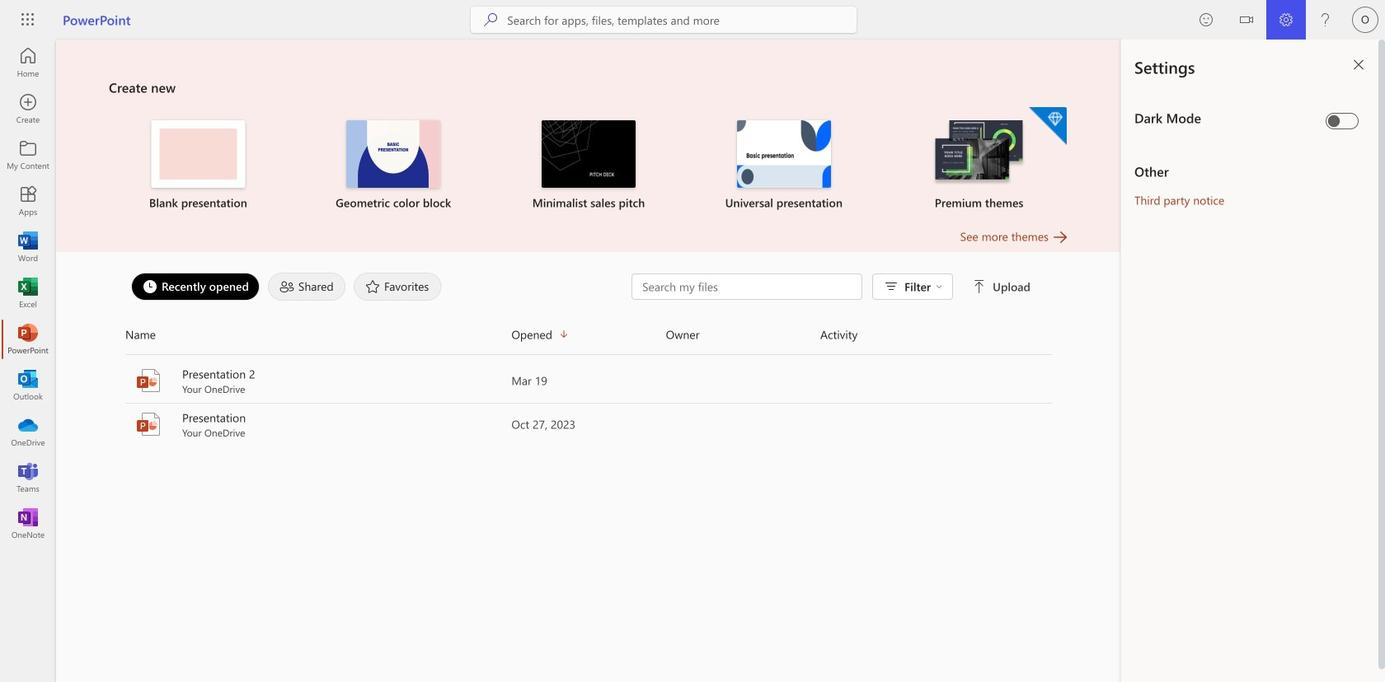 Task type: locate. For each thing, give the bounding box(es) containing it.
2 region from the left
[[1122, 40, 1386, 683]]

1 vertical spatial powerpoint image
[[135, 412, 162, 438]]

premium templates diamond image
[[1029, 107, 1067, 145]]

row
[[125, 322, 1053, 356]]

navigation
[[0, 40, 56, 548]]

1 region from the left
[[1072, 40, 1386, 683]]

onenote image
[[20, 516, 36, 533]]

main content
[[56, 40, 1122, 447]]

1 powerpoint image from the top
[[135, 368, 162, 394]]

tab
[[127, 273, 264, 301], [264, 273, 350, 301], [350, 273, 446, 301]]

powerpoint image inside name presentation 2 cell
[[135, 368, 162, 394]]

application
[[0, 40, 1122, 683]]

tab list
[[127, 269, 632, 305]]

excel image
[[20, 285, 36, 302]]

banner
[[0, 0, 1386, 42]]

region
[[1072, 40, 1386, 683], [1122, 40, 1386, 683]]

name presentation 2 cell
[[125, 366, 512, 396]]

outlook image
[[20, 378, 36, 394]]

powerpoint image for name presentation cell
[[135, 412, 162, 438]]

recently opened element
[[131, 273, 260, 301]]

None search field
[[471, 7, 857, 33]]

list
[[109, 106, 1069, 228]]

word image
[[20, 239, 36, 256]]

activity, column 4 of 4 column header
[[821, 322, 1053, 348]]

geometric color block image
[[347, 120, 441, 188]]

powerpoint image for name presentation 2 cell
[[135, 368, 162, 394]]

0 vertical spatial powerpoint image
[[135, 368, 162, 394]]

powerpoint image
[[135, 368, 162, 394], [135, 412, 162, 438]]

powerpoint image inside name presentation cell
[[135, 412, 162, 438]]

2 powerpoint image from the top
[[135, 412, 162, 438]]

my content image
[[20, 147, 36, 163]]

create image
[[20, 101, 36, 117]]



Task type: vqa. For each thing, say whether or not it's contained in the screenshot.
Recently opened element
yes



Task type: describe. For each thing, give the bounding box(es) containing it.
other element
[[1135, 163, 1366, 181]]

universal presentation image
[[737, 120, 831, 188]]

geometric color block element
[[306, 120, 481, 211]]

apps image
[[20, 193, 36, 210]]

favorites element
[[354, 273, 442, 301]]

home image
[[20, 54, 36, 71]]

premium themes image
[[933, 120, 1027, 187]]

Search my files text field
[[641, 279, 854, 295]]

powerpoint image
[[20, 332, 36, 348]]

dark mode element
[[1135, 109, 1320, 127]]

name presentation cell
[[125, 410, 512, 440]]

onedrive image
[[20, 424, 36, 440]]

teams image
[[20, 470, 36, 487]]

Search box. Suggestions appear as you type. search field
[[507, 7, 857, 33]]

2 tab from the left
[[264, 273, 350, 301]]

1 tab from the left
[[127, 273, 264, 301]]

blank presentation element
[[111, 120, 286, 211]]

displaying 2 out of 11 files. status
[[632, 274, 1034, 300]]

minimalist sales pitch image
[[542, 120, 636, 188]]

minimalist sales pitch element
[[501, 120, 677, 211]]

3 tab from the left
[[350, 273, 446, 301]]

universal presentation element
[[697, 120, 872, 211]]

shared element
[[268, 273, 346, 301]]

premium themes element
[[892, 107, 1067, 211]]



